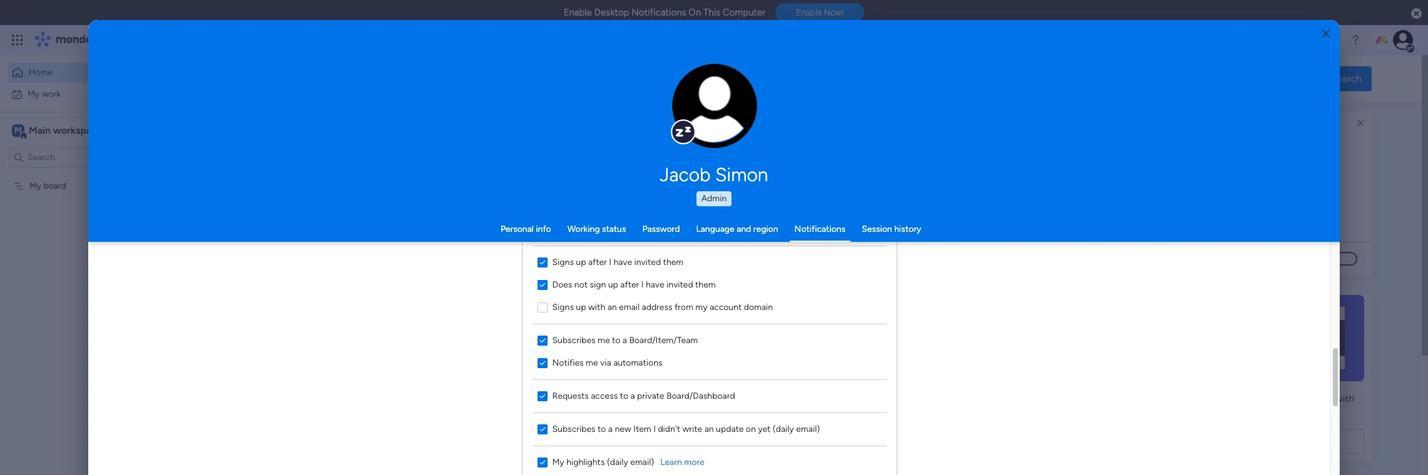 Task type: describe. For each thing, give the bounding box(es) containing it.
quick search button
[[1282, 66, 1372, 91]]

notifies me via automations
[[552, 358, 662, 368]]

notifications link
[[795, 224, 846, 235]]

monday button
[[33, 24, 199, 56]]

subscribes to a new item i didn't write an update on yet (daily email)
[[552, 424, 820, 435]]

language and region link
[[696, 224, 778, 235]]

my work
[[28, 89, 61, 99]]

board
[[44, 181, 66, 191]]

domain
[[744, 302, 773, 313]]

boost
[[1192, 393, 1218, 405]]

your for invite
[[353, 428, 373, 440]]

select product image
[[11, 34, 24, 46]]

write
[[682, 424, 702, 435]]

my for my work
[[28, 89, 40, 99]]

computer
[[723, 7, 766, 18]]

working
[[567, 224, 600, 235]]

workspace selection element
[[12, 123, 105, 139]]

my highlights (daily email)
[[552, 457, 654, 468]]

change
[[688, 113, 716, 122]]

change profile picture
[[688, 113, 741, 133]]

requests
[[552, 391, 589, 401]]

sign
[[590, 279, 606, 290]]

new
[[615, 424, 631, 435]]

on
[[746, 424, 756, 435]]

search
[[1331, 72, 1362, 84]]

jacob simon button
[[542, 164, 886, 187]]

0 vertical spatial invited
[[634, 257, 661, 268]]

didn't
[[658, 424, 680, 435]]

made
[[1221, 408, 1246, 420]]

main
[[29, 124, 51, 136]]

notifies
[[552, 358, 584, 368]]

templates image image
[[1195, 295, 1361, 382]]

a for board/item/team
[[623, 335, 627, 346]]

i for up
[[641, 279, 644, 290]]

enable desktop notifications
[[1215, 173, 1338, 185]]

my board list box
[[0, 173, 160, 366]]

password
[[642, 224, 680, 235]]

0 horizontal spatial and
[[429, 428, 446, 440]]

private
[[637, 391, 664, 401]]

admin
[[701, 193, 727, 204]]

change profile picture button
[[672, 64, 757, 149]]

learn
[[660, 457, 682, 468]]

2 vertical spatial to
[[598, 424, 606, 435]]

automations
[[613, 358, 662, 368]]

now!
[[824, 8, 844, 18]]

language and region
[[696, 224, 778, 235]]

info
[[536, 224, 551, 235]]

my for my highlights (daily email)
[[552, 457, 564, 468]]

up for after
[[576, 257, 586, 268]]

on
[[689, 7, 701, 18]]

notifications for enable desktop notifications
[[1283, 173, 1338, 185]]

region
[[753, 224, 778, 235]]

picture
[[702, 124, 727, 133]]

subscribes for subscribes me to a board/item/team
[[552, 335, 596, 346]]

a for private
[[631, 391, 635, 401]]

enable for enable desktop notifications on this computer
[[564, 7, 592, 18]]

ready-
[[1192, 408, 1221, 420]]

jacob simon image
[[1393, 30, 1413, 50]]

address
[[642, 302, 672, 313]]

collaborating
[[472, 428, 531, 440]]

signs for signs up after i have invited them
[[552, 257, 574, 268]]

my for my board
[[29, 181, 41, 191]]

monday
[[56, 33, 99, 47]]

learn more
[[660, 457, 705, 468]]

home button
[[8, 63, 135, 83]]

board/dashboard
[[666, 391, 735, 401]]

signs up with an email address from my account domain
[[552, 302, 773, 313]]

board/item/team
[[629, 335, 698, 346]]

1 vertical spatial invited
[[667, 279, 693, 290]]

my
[[696, 302, 708, 313]]

boost your workflow in minutes with ready-made templates
[[1192, 393, 1355, 420]]

simon
[[715, 164, 768, 187]]

more
[[684, 457, 705, 468]]

workflow
[[1243, 393, 1284, 405]]

enable desktop notifications link
[[1215, 172, 1372, 186]]

1 horizontal spatial notifications
[[795, 224, 846, 235]]

close image
[[1322, 29, 1330, 38]]

region containing signs up after i have invited them
[[522, 69, 897, 476]]

to for access
[[620, 391, 628, 401]]

up for with
[[576, 302, 586, 313]]

update
[[716, 424, 744, 435]]

with inside boost your workflow in minutes with ready-made templates
[[1335, 393, 1355, 405]]

0 horizontal spatial (daily
[[607, 457, 628, 468]]



Task type: locate. For each thing, give the bounding box(es) containing it.
me left via
[[586, 358, 598, 368]]

to for me
[[612, 335, 620, 346]]

i for new
[[654, 424, 656, 435]]

access
[[591, 391, 618, 401]]

my left highlights
[[552, 457, 564, 468]]

help image
[[1349, 34, 1362, 46]]

1 horizontal spatial a
[[623, 335, 627, 346]]

after up "sign"
[[588, 257, 607, 268]]

signs up after i have invited them
[[552, 257, 684, 268]]

1 vertical spatial to
[[620, 391, 628, 401]]

and left region
[[737, 224, 751, 235]]

i right item
[[654, 424, 656, 435]]

0 vertical spatial an
[[608, 302, 617, 313]]

have up address
[[646, 279, 664, 290]]

session history link
[[862, 224, 921, 235]]

my left work at top left
[[28, 89, 40, 99]]

1 horizontal spatial after
[[620, 279, 639, 290]]

session history
[[862, 224, 921, 235]]

0 vertical spatial have
[[614, 257, 632, 268]]

from
[[675, 302, 693, 313]]

2 vertical spatial i
[[654, 424, 656, 435]]

and
[[737, 224, 751, 235], [429, 428, 446, 440]]

signs up does
[[552, 257, 574, 268]]

desktop
[[594, 7, 629, 18], [1246, 173, 1281, 185]]

0 vertical spatial to
[[612, 335, 620, 346]]

history
[[894, 224, 921, 235]]

work
[[42, 89, 61, 99]]

(daily right 'yet'
[[773, 424, 794, 435]]

your up made
[[1220, 393, 1240, 405]]

a
[[623, 335, 627, 346], [631, 391, 635, 401], [608, 424, 613, 435]]

1 vertical spatial subscribes
[[552, 424, 596, 435]]

0 horizontal spatial an
[[608, 302, 617, 313]]

1 vertical spatial up
[[608, 279, 618, 290]]

email) left the learn at the bottom
[[630, 457, 654, 468]]

1 horizontal spatial enable
[[796, 8, 822, 18]]

your inside boost your workflow in minutes with ready-made templates
[[1220, 393, 1240, 405]]

0 horizontal spatial notifications
[[632, 7, 686, 18]]

option
[[0, 175, 160, 177]]

me for subscribes
[[598, 335, 610, 346]]

(daily
[[773, 424, 794, 435], [607, 457, 628, 468]]

1 signs from the top
[[552, 257, 574, 268]]

personal info
[[501, 224, 551, 235]]

1 horizontal spatial your
[[1220, 393, 1240, 405]]

an right 'write'
[[705, 424, 714, 435]]

personal info link
[[501, 224, 551, 235]]

subscribes
[[552, 335, 596, 346], [552, 424, 596, 435]]

1 vertical spatial me
[[586, 358, 598, 368]]

up down not
[[576, 302, 586, 313]]

desktop for enable desktop notifications on this computer
[[594, 7, 629, 18]]

1 horizontal spatial have
[[646, 279, 664, 290]]

0 horizontal spatial with
[[588, 302, 605, 313]]

2 subscribes from the top
[[552, 424, 596, 435]]

session
[[862, 224, 892, 235]]

dapulse close image
[[1411, 8, 1422, 20]]

Search in workspace field
[[26, 150, 105, 165]]

0 vertical spatial after
[[588, 257, 607, 268]]

1 vertical spatial with
[[1335, 393, 1355, 405]]

1 horizontal spatial them
[[695, 279, 716, 290]]

0 vertical spatial email)
[[796, 424, 820, 435]]

1 vertical spatial an
[[705, 424, 714, 435]]

quick
[[1302, 72, 1328, 84]]

does not sign up after i have invited them
[[552, 279, 716, 290]]

account
[[710, 302, 742, 313]]

dapulse x slim image
[[1353, 116, 1368, 131]]

1 vertical spatial have
[[646, 279, 664, 290]]

language
[[696, 224, 735, 235]]

0 vertical spatial your
[[1220, 393, 1240, 405]]

email) right 'yet'
[[796, 424, 820, 435]]

templates
[[1248, 408, 1293, 420]]

your
[[1220, 393, 1240, 405], [353, 428, 373, 440]]

me for notifies
[[586, 358, 598, 368]]

0 vertical spatial signs
[[552, 257, 574, 268]]

highlights
[[567, 457, 605, 468]]

after
[[588, 257, 607, 268], [620, 279, 639, 290]]

password link
[[642, 224, 680, 235]]

1 vertical spatial after
[[620, 279, 639, 290]]

1 vertical spatial a
[[631, 391, 635, 401]]

1 horizontal spatial with
[[1335, 393, 1355, 405]]

2 horizontal spatial enable
[[1215, 173, 1244, 185]]

1 horizontal spatial an
[[705, 424, 714, 435]]

subscribes up notifies
[[552, 335, 596, 346]]

workspace image
[[12, 124, 24, 137]]

2 vertical spatial my
[[552, 457, 564, 468]]

have up does not sign up after i have invited them
[[614, 257, 632, 268]]

invite your teammates and start collaborating
[[325, 428, 531, 440]]

2 horizontal spatial a
[[631, 391, 635, 401]]

them up my
[[695, 279, 716, 290]]

to up the notifies me via automations
[[612, 335, 620, 346]]

enable now!
[[796, 8, 844, 18]]

me up via
[[598, 335, 610, 346]]

up
[[576, 257, 586, 268], [608, 279, 618, 290], [576, 302, 586, 313]]

jacob
[[660, 164, 711, 187]]

i up does not sign up after i have invited them
[[609, 257, 612, 268]]

home
[[29, 67, 53, 78]]

1 vertical spatial (daily
[[607, 457, 628, 468]]

my inside button
[[28, 89, 40, 99]]

0 vertical spatial and
[[737, 224, 751, 235]]

my inside list box
[[29, 181, 41, 191]]

2 vertical spatial a
[[608, 424, 613, 435]]

1 subscribes from the top
[[552, 335, 596, 346]]

up right "sign"
[[608, 279, 618, 290]]

1 vertical spatial notifications
[[1283, 173, 1338, 185]]

enable desktop notifications on this computer
[[564, 7, 766, 18]]

personal
[[501, 224, 534, 235]]

signs
[[552, 257, 574, 268], [552, 302, 574, 313]]

your right invite
[[353, 428, 373, 440]]

to
[[612, 335, 620, 346], [620, 391, 628, 401], [598, 424, 606, 435]]

(daily right highlights
[[607, 457, 628, 468]]

in
[[1286, 393, 1294, 405]]

0 horizontal spatial desktop
[[594, 7, 629, 18]]

email)
[[796, 424, 820, 435], [630, 457, 654, 468]]

region
[[522, 69, 897, 476]]

1 horizontal spatial and
[[737, 224, 751, 235]]

0 horizontal spatial i
[[609, 257, 612, 268]]

subscribes for subscribes to a new item i didn't write an update on yet (daily email)
[[552, 424, 596, 435]]

with down "sign"
[[588, 302, 605, 313]]

2 signs from the top
[[552, 302, 574, 313]]

i up address
[[641, 279, 644, 290]]

m
[[14, 125, 22, 136]]

0 vertical spatial desktop
[[594, 7, 629, 18]]

learn more link
[[660, 457, 705, 469]]

0 vertical spatial with
[[588, 302, 605, 313]]

working status link
[[567, 224, 626, 235]]

2 vertical spatial up
[[576, 302, 586, 313]]

and left "start"
[[429, 428, 446, 440]]

an
[[608, 302, 617, 313], [705, 424, 714, 435]]

0 vertical spatial a
[[623, 335, 627, 346]]

enable
[[564, 7, 592, 18], [796, 8, 822, 18], [1215, 173, 1244, 185]]

2 vertical spatial notifications
[[795, 224, 846, 235]]

this
[[703, 7, 720, 18]]

with right minutes
[[1335, 393, 1355, 405]]

me
[[598, 335, 610, 346], [586, 358, 598, 368]]

subscribes down requests
[[552, 424, 596, 435]]

with inside region
[[588, 302, 605, 313]]

0 horizontal spatial email)
[[630, 457, 654, 468]]

status
[[602, 224, 626, 235]]

0 horizontal spatial after
[[588, 257, 607, 268]]

invited up from
[[667, 279, 693, 290]]

0 vertical spatial i
[[609, 257, 612, 268]]

start
[[448, 428, 469, 440]]

working status
[[567, 224, 626, 235]]

desktop for enable desktop notifications
[[1246, 173, 1281, 185]]

0 vertical spatial me
[[598, 335, 610, 346]]

0 horizontal spatial have
[[614, 257, 632, 268]]

0 vertical spatial my
[[28, 89, 40, 99]]

invite
[[325, 428, 351, 440]]

1 vertical spatial your
[[353, 428, 373, 440]]

enable inside button
[[796, 8, 822, 18]]

1 horizontal spatial email)
[[796, 424, 820, 435]]

0 horizontal spatial enable
[[564, 7, 592, 18]]

have
[[614, 257, 632, 268], [646, 279, 664, 290]]

my inside region
[[552, 457, 564, 468]]

my board
[[29, 181, 66, 191]]

enable now! button
[[776, 3, 865, 22]]

0 vertical spatial (daily
[[773, 424, 794, 435]]

0 horizontal spatial invited
[[634, 257, 661, 268]]

enable for enable desktop notifications
[[1215, 173, 1244, 185]]

via
[[600, 358, 611, 368]]

1 horizontal spatial i
[[641, 279, 644, 290]]

them down 'password' link
[[663, 257, 684, 268]]

my
[[28, 89, 40, 99], [29, 181, 41, 191], [552, 457, 564, 468]]

subscribes me to a board/item/team
[[552, 335, 698, 346]]

0 horizontal spatial a
[[608, 424, 613, 435]]

1 vertical spatial i
[[641, 279, 644, 290]]

your for boost
[[1220, 393, 1240, 405]]

1 vertical spatial signs
[[552, 302, 574, 313]]

main workspace
[[29, 124, 103, 136]]

0 vertical spatial subscribes
[[552, 335, 596, 346]]

signs down does
[[552, 302, 574, 313]]

my left 'board'
[[29, 181, 41, 191]]

a up automations
[[623, 335, 627, 346]]

with
[[588, 302, 605, 313], [1335, 393, 1355, 405]]

jacob simon
[[660, 164, 768, 187]]

teammates
[[376, 428, 427, 440]]

0 vertical spatial up
[[576, 257, 586, 268]]

search everything image
[[1322, 34, 1334, 46]]

signs for signs up with an email address from my account domain
[[552, 302, 574, 313]]

to right access
[[620, 391, 628, 401]]

a left new
[[608, 424, 613, 435]]

2 horizontal spatial notifications
[[1283, 173, 1338, 185]]

0 horizontal spatial them
[[663, 257, 684, 268]]

enable for enable now!
[[796, 8, 822, 18]]

yet
[[758, 424, 771, 435]]

2 horizontal spatial i
[[654, 424, 656, 435]]

after up email
[[620, 279, 639, 290]]

0 horizontal spatial your
[[353, 428, 373, 440]]

1 vertical spatial desktop
[[1246, 173, 1281, 185]]

to left new
[[598, 424, 606, 435]]

1 vertical spatial and
[[429, 428, 446, 440]]

a left the private
[[631, 391, 635, 401]]

1 vertical spatial email)
[[630, 457, 654, 468]]

workspace
[[53, 124, 103, 136]]

not
[[574, 279, 588, 290]]

an left email
[[608, 302, 617, 313]]

notifications
[[632, 7, 686, 18], [1283, 173, 1338, 185], [795, 224, 846, 235]]

1 horizontal spatial desktop
[[1246, 173, 1281, 185]]

my work button
[[8, 84, 135, 104]]

up up not
[[576, 257, 586, 268]]

does
[[552, 279, 572, 290]]

0 vertical spatial notifications
[[632, 7, 686, 18]]

profile
[[718, 113, 741, 122]]

notifications for enable desktop notifications on this computer
[[632, 7, 686, 18]]

0 vertical spatial them
[[663, 257, 684, 268]]

1 vertical spatial my
[[29, 181, 41, 191]]

1 horizontal spatial (daily
[[773, 424, 794, 435]]

1 vertical spatial them
[[695, 279, 716, 290]]

email
[[619, 302, 640, 313]]

i
[[609, 257, 612, 268], [641, 279, 644, 290], [654, 424, 656, 435]]

1 horizontal spatial invited
[[667, 279, 693, 290]]

item
[[633, 424, 651, 435]]

requests access to a private board/dashboard
[[552, 391, 735, 401]]

invited up does not sign up after i have invited them
[[634, 257, 661, 268]]



Task type: vqa. For each thing, say whether or not it's contained in the screenshot.
leftmost 1
no



